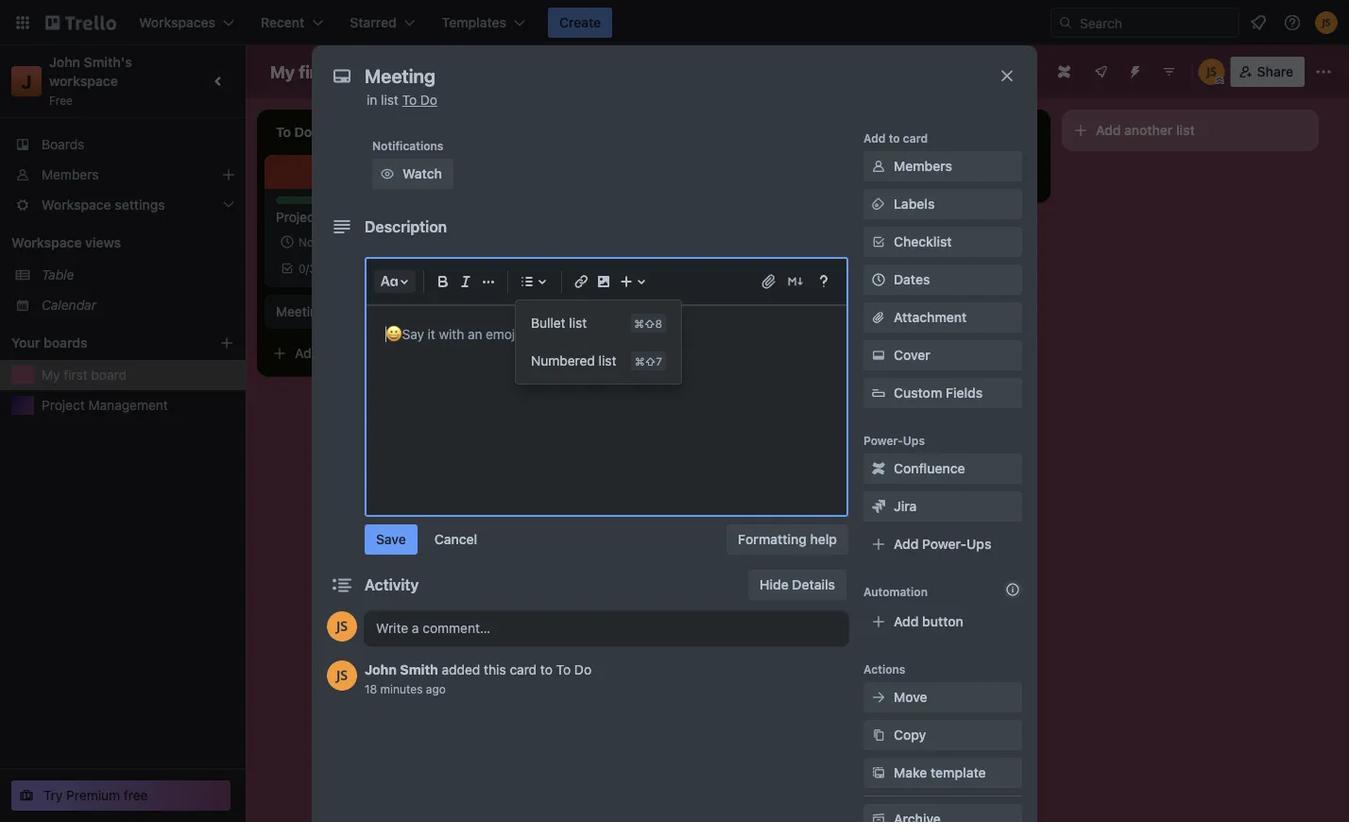 Task type: vqa. For each thing, say whether or not it's contained in the screenshot.
Create
yes



Task type: describe. For each thing, give the bounding box(es) containing it.
watch
[[403, 166, 442, 182]]

add button button
[[864, 607, 1023, 637]]

hide
[[760, 577, 789, 593]]

star or unstar board image
[[405, 64, 420, 79]]

⌘⇧7
[[635, 355, 663, 368]]

your boards
[[11, 335, 88, 351]]

hide details link
[[749, 570, 847, 600]]

power ups image
[[1094, 64, 1110, 79]]

premium
[[66, 788, 120, 804]]

template
[[931, 765, 987, 781]]

your
[[11, 335, 40, 351]]

numbered
[[531, 353, 595, 369]]

Main content area, start typing to enter text. text field
[[386, 323, 828, 346]]

1 horizontal spatial a
[[860, 172, 868, 187]]

button
[[923, 614, 964, 630]]

help
[[811, 532, 838, 547]]

confluence
[[894, 461, 966, 476]]

-
[[339, 235, 344, 249]]

create
[[560, 15, 601, 30]]

add another list button
[[1063, 110, 1320, 151]]

save button
[[365, 525, 418, 555]]

free
[[49, 94, 73, 107]]

primary element
[[0, 0, 1350, 45]]

do inside john smith added this card to to do 18 minutes ago
[[575, 662, 592, 678]]

to inside john smith added this card to to do 18 minutes ago
[[557, 662, 571, 678]]

formatting help
[[738, 532, 838, 547]]

text styles image
[[378, 270, 401, 293]]

1 horizontal spatial add a card button
[[802, 164, 1013, 195]]

lists image
[[516, 270, 539, 293]]

2 horizontal spatial john smith (johnsmith38824343) image
[[1316, 11, 1339, 34]]

my first board link
[[42, 366, 234, 385]]

try
[[43, 788, 63, 804]]

another
[[1125, 122, 1174, 138]]

john for smith
[[365, 662, 397, 678]]

0 horizontal spatial john smith (johnsmith38824343) image
[[327, 612, 357, 642]]

0 horizontal spatial ups
[[904, 434, 926, 447]]

custom
[[894, 385, 943, 401]]

italic ⌘i image
[[455, 270, 477, 293]]

link image
[[570, 270, 593, 293]]

first inside board name text box
[[299, 61, 332, 82]]

group inside editor toolbar toolbar
[[516, 304, 682, 380]]

Search field
[[1074, 9, 1239, 37]]

cancel
[[435, 532, 478, 547]]

0 vertical spatial to
[[402, 92, 417, 108]]

list for in list to do
[[381, 92, 399, 108]]

boards link
[[0, 130, 246, 160]]

actions
[[864, 663, 906, 676]]

sm image for watch
[[378, 164, 397, 183]]

sm image for cover
[[870, 346, 889, 365]]

1 vertical spatial power-
[[923, 536, 967, 552]]

1 vertical spatial ups
[[967, 536, 992, 552]]

in list to do
[[367, 92, 438, 108]]

workspace views
[[11, 235, 121, 251]]

add to card
[[864, 131, 929, 145]]

labels link
[[864, 189, 1023, 219]]

to do link
[[402, 92, 438, 108]]

1 horizontal spatial add a card
[[832, 172, 899, 187]]

sm image for make template
[[870, 764, 889, 783]]

project management link
[[42, 396, 234, 415]]

18 minutes ago link
[[365, 683, 446, 696]]

custom fields button
[[864, 384, 1023, 403]]

editor toolbar toolbar
[[374, 267, 839, 384]]

create from template… image
[[1021, 172, 1036, 187]]

⌘⇧8
[[635, 317, 663, 330]]

sm image for jira
[[870, 497, 889, 516]]

0 horizontal spatial members link
[[0, 160, 246, 190]]

jira
[[894, 499, 917, 514]]

0 notifications image
[[1248, 11, 1271, 34]]

sm image for move
[[870, 688, 889, 707]]

/
[[306, 262, 309, 275]]

activity
[[365, 576, 419, 594]]

automation image
[[1121, 57, 1147, 83]]

table
[[42, 267, 74, 283]]

add another list
[[1097, 122, 1196, 138]]

notifications
[[372, 139, 444, 152]]

this
[[484, 662, 506, 678]]

boards
[[42, 137, 84, 152]]

add power-ups
[[894, 536, 992, 552]]

color: sky, title: "project" element
[[318, 197, 357, 211]]

dates button
[[864, 265, 1023, 295]]

add inside button
[[894, 614, 919, 630]]

1
[[444, 235, 449, 249]]

0
[[299, 262, 306, 275]]

sm image for members
[[870, 157, 889, 176]]

views
[[85, 235, 121, 251]]

checklist link
[[864, 227, 1023, 257]]

members for rightmost members link
[[894, 158, 953, 174]]

move link
[[864, 683, 1023, 713]]

share button
[[1232, 57, 1306, 87]]

sm image for labels
[[870, 195, 889, 214]]

fields
[[946, 385, 983, 401]]

numbered list
[[531, 353, 617, 369]]

details
[[793, 577, 836, 593]]

john smith's workspace free
[[49, 54, 136, 107]]

Board name text field
[[261, 57, 393, 87]]

0 / 3
[[299, 262, 316, 275]]

table link
[[42, 266, 234, 285]]

john smith added this card to to do 18 minutes ago
[[365, 662, 592, 696]]

cover
[[894, 347, 931, 363]]

30
[[371, 235, 386, 249]]

add power-ups link
[[864, 529, 1023, 560]]

Write a comment text field
[[365, 612, 849, 646]]

more formatting image
[[477, 270, 500, 293]]

j link
[[11, 66, 42, 96]]

formatting
[[738, 532, 807, 547]]

ago
[[426, 683, 446, 696]]

sm image down make template link
[[870, 810, 889, 822]]



Task type: locate. For each thing, give the bounding box(es) containing it.
view markdown image
[[787, 272, 805, 291]]

open help dialog image
[[813, 270, 836, 293]]

0 vertical spatial john
[[49, 54, 80, 70]]

to down star or unstar board image
[[402, 92, 417, 108]]

image image
[[593, 270, 615, 293]]

workspace
[[49, 73, 118, 89]]

make template link
[[864, 758, 1023, 788]]

list inside button
[[1177, 122, 1196, 138]]

group
[[516, 304, 682, 380]]

search image
[[1059, 15, 1074, 30]]

sm image left checklist
[[870, 233, 889, 251]]

add a card
[[832, 172, 899, 187], [295, 346, 362, 361]]

cover link
[[864, 340, 1023, 371]]

sm image for checklist
[[870, 233, 889, 251]]

color: green, title: none image
[[276, 197, 314, 204]]

attachment button
[[864, 303, 1023, 333]]

your boards with 2 items element
[[11, 332, 191, 355]]

project up nov 13 - nov 30 option in the top left of the page
[[318, 198, 357, 211]]

custom fields
[[894, 385, 983, 401]]

add a card button up labels
[[802, 164, 1013, 195]]

None text field
[[355, 59, 979, 93]]

power-
[[864, 434, 904, 447], [923, 536, 967, 552]]

my first board
[[270, 61, 384, 82], [42, 367, 127, 383]]

0 vertical spatial to
[[889, 131, 901, 145]]

add a card down the add to card
[[832, 172, 899, 187]]

1 horizontal spatial ups
[[967, 536, 992, 552]]

sm image left the make
[[870, 764, 889, 783]]

add
[[1097, 122, 1122, 138], [864, 131, 886, 145], [832, 172, 857, 187], [295, 346, 320, 361], [894, 536, 919, 552], [894, 614, 919, 630]]

18
[[365, 683, 377, 696]]

sm image inside labels link
[[870, 195, 889, 214]]

sm image inside make template link
[[870, 764, 889, 783]]

5 sm image from the top
[[870, 764, 889, 783]]

0 vertical spatial ups
[[904, 434, 926, 447]]

sm image down actions
[[870, 688, 889, 707]]

0 horizontal spatial nov
[[299, 235, 320, 249]]

1 vertical spatial my
[[42, 367, 60, 383]]

members up labels
[[894, 158, 953, 174]]

0 horizontal spatial add a card button
[[265, 338, 476, 369]]

labels
[[894, 196, 935, 212]]

to up labels
[[889, 131, 901, 145]]

a down the add to card
[[860, 172, 868, 187]]

0 vertical spatial add a card
[[832, 172, 899, 187]]

bold ⌘b image
[[432, 270, 455, 293]]

move
[[894, 690, 928, 705]]

my first board inside board name text box
[[270, 61, 384, 82]]

members link down boards
[[0, 160, 246, 190]]

management
[[88, 398, 168, 413]]

project management
[[42, 398, 168, 413]]

ups up add button button
[[967, 536, 992, 552]]

sm image inside copy link
[[870, 726, 889, 745]]

1 vertical spatial add a card button
[[265, 338, 476, 369]]

show menu image
[[1315, 62, 1334, 81]]

boards
[[44, 335, 88, 351]]

board up project management
[[91, 367, 127, 383]]

formatting help link
[[727, 525, 849, 555]]

list for numbered list
[[599, 353, 617, 369]]

sm image inside checklist link
[[870, 233, 889, 251]]

john smith (johnsmith38824343) image
[[1316, 11, 1339, 34], [1199, 59, 1226, 85], [327, 612, 357, 642]]

calendar link
[[42, 296, 234, 315]]

add button
[[894, 614, 964, 630]]

watch button
[[372, 159, 454, 189]]

to down "write a comment" text box on the bottom of page
[[557, 662, 571, 678]]

0 vertical spatial board
[[336, 61, 384, 82]]

bullet
[[531, 315, 566, 331]]

0 horizontal spatial power-
[[864, 434, 904, 447]]

list right bullet
[[569, 315, 587, 331]]

attachment
[[894, 310, 967, 325]]

0 horizontal spatial to
[[541, 662, 553, 678]]

0 horizontal spatial board
[[91, 367, 127, 383]]

a down meeting
[[323, 346, 331, 361]]

power- up confluence
[[864, 434, 904, 447]]

ups up confluence
[[904, 434, 926, 447]]

added
[[442, 662, 481, 678]]

1 vertical spatial first
[[64, 367, 88, 383]]

0 horizontal spatial do
[[421, 92, 438, 108]]

nov right - at the top of page
[[347, 235, 368, 249]]

0 vertical spatial my first board
[[270, 61, 384, 82]]

0 horizontal spatial first
[[64, 367, 88, 383]]

1 horizontal spatial first
[[299, 61, 332, 82]]

0 vertical spatial a
[[860, 172, 868, 187]]

john smith (johnsmith38824343) image left the share button
[[1199, 59, 1226, 85]]

john smith (johnsmith38824343) image
[[327, 661, 357, 691]]

sm image inside members link
[[870, 157, 889, 176]]

1 vertical spatial john
[[365, 662, 397, 678]]

do down "write a comment" text box on the bottom of page
[[575, 662, 592, 678]]

john smith's workspace link
[[49, 54, 136, 89]]

planning
[[323, 209, 375, 225]]

0 horizontal spatial my
[[42, 367, 60, 383]]

1 nov from the left
[[299, 235, 320, 249]]

4 sm image from the top
[[870, 497, 889, 516]]

j
[[21, 70, 32, 92]]

1 vertical spatial a
[[323, 346, 331, 361]]

john for smith's
[[49, 54, 80, 70]]

Nov 13 - Nov 30 checkbox
[[276, 231, 391, 253]]

3 sm image from the top
[[870, 346, 889, 365]]

2 vertical spatial john smith (johnsmith38824343) image
[[327, 612, 357, 642]]

1 horizontal spatial do
[[575, 662, 592, 678]]

sm image for confluence
[[870, 459, 889, 478]]

description
[[365, 218, 447, 236]]

do
[[421, 92, 438, 108], [575, 662, 592, 678]]

1 horizontal spatial nov
[[347, 235, 368, 249]]

sm image inside watch button
[[378, 164, 397, 183]]

sm image left cover
[[870, 346, 889, 365]]

0 horizontal spatial a
[[323, 346, 331, 361]]

project down the color: green, title: none image
[[276, 209, 319, 225]]

sm image down power-ups
[[870, 459, 889, 478]]

cancel button
[[423, 525, 489, 555]]

1 horizontal spatial to
[[889, 131, 901, 145]]

members
[[894, 158, 953, 174], [42, 167, 99, 182]]

my first board up in
[[270, 61, 384, 82]]

0 vertical spatial add a card button
[[802, 164, 1013, 195]]

sm image
[[870, 157, 889, 176], [870, 195, 889, 214], [870, 346, 889, 365], [870, 497, 889, 516], [870, 764, 889, 783]]

john up 18
[[365, 662, 397, 678]]

create button
[[548, 8, 613, 38]]

card inside john smith added this card to to do 18 minutes ago
[[510, 662, 537, 678]]

try premium free
[[43, 788, 148, 804]]

1 horizontal spatial members link
[[864, 151, 1023, 182]]

0 horizontal spatial to
[[402, 92, 417, 108]]

share
[[1258, 64, 1294, 79]]

0 horizontal spatial my first board
[[42, 367, 127, 383]]

list down main content area, start typing to enter text. text box
[[599, 353, 617, 369]]

list
[[381, 92, 399, 108], [1177, 122, 1196, 138], [569, 315, 587, 331], [599, 353, 617, 369]]

calendar
[[42, 297, 96, 313]]

save
[[376, 532, 406, 547]]

john smith (johnsmith38824343) image right open information menu image
[[1316, 11, 1339, 34]]

2 sm image from the top
[[870, 195, 889, 214]]

sm image left the jira
[[870, 497, 889, 516]]

list for bullet list
[[569, 315, 587, 331]]

sm image down the add to card
[[870, 157, 889, 176]]

minutes
[[381, 683, 423, 696]]

open information menu image
[[1284, 13, 1303, 32]]

1 horizontal spatial power-
[[923, 536, 967, 552]]

to inside john smith added this card to to do 18 minutes ago
[[541, 662, 553, 678]]

1 vertical spatial to
[[557, 662, 571, 678]]

sm image left watch
[[378, 164, 397, 183]]

free
[[124, 788, 148, 804]]

power-ups
[[864, 434, 926, 447]]

1 sm image from the top
[[870, 157, 889, 176]]

bullet list
[[531, 315, 587, 331]]

group containing bullet list
[[516, 304, 682, 380]]

sm image left labels
[[870, 195, 889, 214]]

0 vertical spatial john smith (johnsmith38824343) image
[[1316, 11, 1339, 34]]

sm image inside cover link
[[870, 346, 889, 365]]

project planning link
[[276, 208, 495, 227]]

sm image inside move link
[[870, 688, 889, 707]]

1 horizontal spatial board
[[336, 61, 384, 82]]

project
[[318, 198, 357, 211], [276, 209, 319, 225], [42, 398, 85, 413]]

0 horizontal spatial members
[[42, 167, 99, 182]]

smith's
[[84, 54, 132, 70]]

1 vertical spatial to
[[541, 662, 553, 678]]

add a card button down meeting link
[[265, 338, 476, 369]]

project for project management
[[42, 398, 85, 413]]

project for color: sky, title: "project" element
[[318, 198, 357, 211]]

john inside john smith added this card to to do 18 minutes ago
[[365, 662, 397, 678]]

13
[[323, 235, 335, 249]]

attach and insert link image
[[760, 272, 779, 291]]

dates
[[894, 272, 931, 287]]

1 horizontal spatial members
[[894, 158, 953, 174]]

john inside john smith's workspace free
[[49, 54, 80, 70]]

add a card down meeting
[[295, 346, 362, 361]]

power- up the automation
[[923, 536, 967, 552]]

copy
[[894, 727, 927, 743]]

1 vertical spatial do
[[575, 662, 592, 678]]

members for the leftmost members link
[[42, 167, 99, 182]]

ups
[[904, 434, 926, 447], [967, 536, 992, 552]]

1 horizontal spatial john
[[365, 662, 397, 678]]

to right the this
[[541, 662, 553, 678]]

first
[[299, 61, 332, 82], [64, 367, 88, 383]]

1 horizontal spatial to
[[557, 662, 571, 678]]

members link
[[864, 151, 1023, 182], [0, 160, 246, 190]]

0 vertical spatial do
[[421, 92, 438, 108]]

0 vertical spatial power-
[[864, 434, 904, 447]]

hide details
[[760, 577, 836, 593]]

members link up labels link
[[864, 151, 1023, 182]]

board inside text box
[[336, 61, 384, 82]]

make
[[894, 765, 928, 781]]

1 horizontal spatial my first board
[[270, 61, 384, 82]]

list right in
[[381, 92, 399, 108]]

john smith (johnsmith38824343) image up john smith (johnsmith38824343) icon
[[327, 612, 357, 642]]

meeting link
[[276, 303, 495, 321]]

list right the another
[[1177, 122, 1196, 138]]

john up workspace
[[49, 54, 80, 70]]

my first board down the your boards with 2 items element
[[42, 367, 127, 383]]

do up notifications
[[421, 92, 438, 108]]

project down boards
[[42, 398, 85, 413]]

my inside board name text box
[[270, 61, 295, 82]]

sm image for copy
[[870, 726, 889, 745]]

checklist
[[894, 234, 952, 250]]

1 horizontal spatial john smith (johnsmith38824343) image
[[1199, 59, 1226, 85]]

smith
[[400, 662, 438, 678]]

my inside "my first board" link
[[42, 367, 60, 383]]

0 vertical spatial first
[[299, 61, 332, 82]]

nov left 13
[[299, 235, 320, 249]]

a
[[860, 172, 868, 187], [323, 346, 331, 361]]

first inside "my first board" link
[[64, 367, 88, 383]]

card
[[904, 131, 929, 145], [871, 172, 899, 187], [334, 346, 362, 361], [510, 662, 537, 678]]

workspace
[[11, 235, 82, 251]]

0 horizontal spatial john
[[49, 54, 80, 70]]

members down boards
[[42, 167, 99, 182]]

1 horizontal spatial my
[[270, 61, 295, 82]]

3
[[309, 262, 316, 275]]

0 horizontal spatial add a card
[[295, 346, 362, 361]]

try premium free button
[[11, 781, 231, 811]]

add board image
[[219, 336, 234, 351]]

sm image left copy
[[870, 726, 889, 745]]

1 vertical spatial add a card
[[295, 346, 362, 361]]

2 nov from the left
[[347, 235, 368, 249]]

1 vertical spatial my first board
[[42, 367, 127, 383]]

sm image
[[378, 164, 397, 183], [870, 233, 889, 251], [870, 459, 889, 478], [870, 688, 889, 707], [870, 726, 889, 745], [870, 810, 889, 822]]

in
[[367, 92, 378, 108]]

project planning
[[276, 209, 375, 225]]

1 vertical spatial john smith (johnsmith38824343) image
[[1199, 59, 1226, 85]]

to
[[889, 131, 901, 145], [541, 662, 553, 678]]

board up in
[[336, 61, 384, 82]]

0 vertical spatial my
[[270, 61, 295, 82]]

project for project planning
[[276, 209, 319, 225]]

1 vertical spatial board
[[91, 367, 127, 383]]



